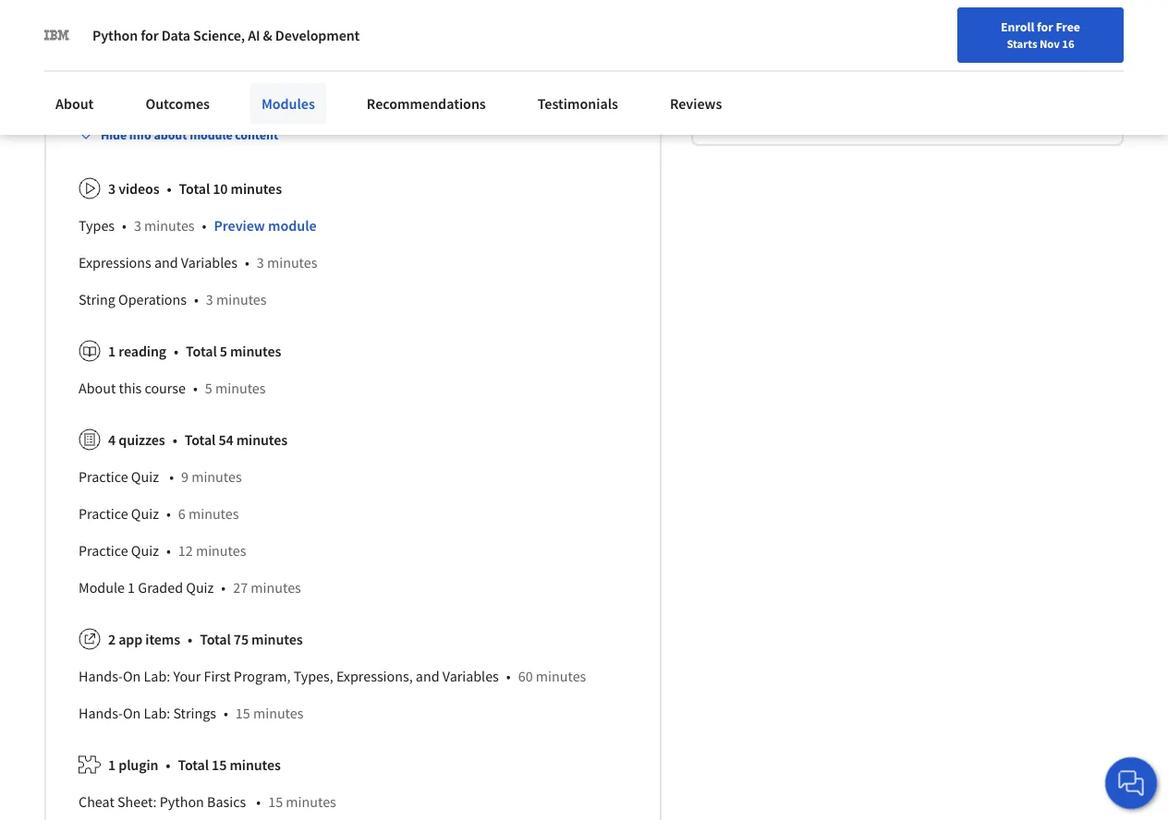 Task type: locate. For each thing, give the bounding box(es) containing it.
enroll for free starts nov 16
[[1001, 18, 1080, 51]]

graded
[[138, 579, 183, 598]]

about this course • 5 minutes
[[79, 380, 266, 398]]

minutes down • total 5 minutes
[[215, 380, 266, 398]]

quizzes up practice quiz • 9 minutes
[[118, 431, 165, 450]]

on left strings
[[123, 705, 141, 723]]

hands- for hands-on lab: your first program, types, expressions, and variables
[[79, 668, 123, 686]]

0 vertical spatial videos
[[118, 32, 159, 51]]

variables down types • 3 minutes • preview module on the top left of page
[[181, 254, 237, 272]]

• right types
[[122, 217, 127, 235]]

quiz left 6 on the bottom left of the page
[[131, 505, 159, 524]]

quizzes inside hide info about module content region
[[118, 431, 165, 450]]

2 videos from the top
[[118, 180, 159, 198]]

1 horizontal spatial 5
[[220, 343, 227, 361]]

new
[[758, 58, 782, 75]]

2 plugin from the top
[[118, 757, 158, 775]]

reviews link
[[659, 83, 733, 124]]

reading
[[228, 32, 275, 51], [118, 343, 166, 361]]

reviews
[[670, 94, 722, 113]]

quizzes up recommendations
[[345, 32, 390, 51]]

0 horizontal spatial for
[[141, 26, 159, 44]]

2 on from the top
[[123, 705, 141, 723]]

1 vertical spatial quizzes
[[118, 431, 165, 450]]

and
[[154, 254, 178, 272], [416, 668, 439, 686]]

1 down string
[[108, 343, 116, 361]]

2
[[108, 631, 116, 649]]

0 vertical spatial reading
[[228, 32, 275, 51]]

1 videos from the top
[[118, 32, 159, 51]]

1 vertical spatial 15
[[212, 757, 227, 775]]

total for total 15 minutes
[[178, 757, 209, 775]]

practice up module
[[79, 542, 128, 561]]

1 on from the top
[[123, 668, 141, 686]]

your
[[173, 668, 201, 686]]

about inside region
[[79, 380, 116, 398]]

coursera image
[[15, 52, 132, 82]]

4 quizzes up practice quiz • 9 minutes
[[108, 431, 165, 450]]

60
[[518, 668, 533, 686]]

5 down • total 5 minutes
[[205, 380, 212, 398]]

outcomes
[[145, 94, 210, 113]]

27
[[233, 579, 248, 598]]

total for total 75 minutes
[[200, 631, 231, 649]]

businesses link
[[145, 0, 251, 37]]

4 up practice quiz • 9 minutes
[[108, 431, 116, 450]]

module right preview
[[268, 217, 317, 235]]

0 vertical spatial practice
[[79, 468, 128, 487]]

1 plugin up 'sheet:'
[[108, 757, 158, 775]]

science,
[[193, 26, 245, 44]]

1 vertical spatial 4 quizzes
[[108, 431, 165, 450]]

0 vertical spatial 15
[[236, 705, 250, 723]]

variables
[[181, 254, 237, 272], [442, 668, 499, 686]]

lab: left "your"
[[144, 668, 170, 686]]

expressions and variables • 3 minutes
[[79, 254, 317, 272]]

lab:
[[144, 668, 170, 686], [144, 705, 170, 723]]

chat with us image
[[1116, 769, 1146, 798]]

modules
[[261, 94, 315, 113]]

15 down program,
[[236, 705, 250, 723]]

python left the basics
[[160, 794, 204, 812]]

practice quiz • 9 minutes
[[79, 468, 242, 487]]

1 horizontal spatial variables
[[442, 668, 499, 686]]

on down app
[[123, 668, 141, 686]]

reading down businesses
[[228, 32, 275, 51]]

75
[[234, 631, 249, 649]]

minutes right 75
[[251, 631, 303, 649]]

• up 'cheat sheet: python basics • 15 minutes'
[[166, 757, 170, 775]]

1 vertical spatial 1 reading
[[108, 343, 166, 361]]

•
[[167, 180, 171, 198], [122, 217, 127, 235], [202, 217, 206, 235], [245, 254, 249, 272], [194, 291, 199, 309], [174, 343, 178, 361], [193, 380, 198, 398], [172, 431, 177, 450], [169, 468, 174, 487], [166, 505, 171, 524], [166, 542, 171, 561], [221, 579, 226, 598], [188, 631, 192, 649], [506, 668, 511, 686], [224, 705, 228, 723], [166, 757, 170, 775], [256, 794, 261, 812]]

• left 27
[[221, 579, 226, 598]]

ibm link
[[784, 67, 807, 89]]

1 plugin up info
[[108, 84, 158, 102]]

1 hands- from the top
[[79, 668, 123, 686]]

minutes down program,
[[253, 705, 304, 723]]

0 horizontal spatial and
[[154, 254, 178, 272]]

0 horizontal spatial reading
[[118, 343, 166, 361]]

ibm
[[784, 69, 807, 88]]

variables left 60
[[442, 668, 499, 686]]

3 down preview module "link" on the left of the page
[[257, 254, 264, 272]]

1 vertical spatial python
[[160, 794, 204, 812]]

1 vertical spatial videos
[[118, 180, 159, 198]]

1 vertical spatial 3 videos
[[108, 180, 159, 198]]

1 reading down businesses
[[218, 32, 275, 51]]

1 horizontal spatial reading
[[228, 32, 275, 51]]

0 vertical spatial plugin
[[118, 84, 158, 102]]

5
[[220, 343, 227, 361], [205, 380, 212, 398]]

• left 6 on the bottom left of the page
[[166, 505, 171, 524]]

3 videos left data at top left
[[108, 32, 159, 51]]

1 plugin
[[108, 84, 158, 102], [108, 757, 158, 775]]

0 vertical spatial 1 plugin
[[108, 84, 158, 102]]

0 vertical spatial lab:
[[144, 668, 170, 686]]

practice up practice quiz • 6 minutes
[[79, 468, 128, 487]]

• up types • 3 minutes • preview module on the top left of page
[[167, 180, 171, 198]]

2 horizontal spatial 15
[[268, 794, 283, 812]]

&
[[263, 26, 272, 44]]

1 vertical spatial 5
[[205, 380, 212, 398]]

• right course at the top left of the page
[[193, 380, 198, 398]]

2 3 videos from the top
[[108, 180, 159, 198]]

ai
[[248, 26, 260, 44]]

0 horizontal spatial 4 quizzes
[[108, 431, 165, 450]]

for for enroll
[[1037, 18, 1053, 35]]

1 vertical spatial module
[[268, 217, 317, 235]]

15 up the basics
[[212, 757, 227, 775]]

minutes up expressions and variables • 3 minutes
[[144, 217, 195, 235]]

lab: left strings
[[144, 705, 170, 723]]

0 vertical spatial 4 quizzes
[[334, 32, 390, 51]]

15 right the basics
[[268, 794, 283, 812]]

total left 75
[[200, 631, 231, 649]]

1 3 videos from the top
[[108, 32, 159, 51]]

about down the "coursera" image
[[55, 94, 94, 113]]

module right about
[[190, 127, 232, 144]]

minutes
[[231, 180, 282, 198], [144, 217, 195, 235], [267, 254, 317, 272], [216, 291, 267, 309], [230, 343, 281, 361], [215, 380, 266, 398], [236, 431, 287, 450], [191, 468, 242, 487], [188, 505, 239, 524], [196, 542, 246, 561], [251, 579, 301, 598], [251, 631, 303, 649], [536, 668, 586, 686], [253, 705, 304, 723], [230, 757, 281, 775], [286, 794, 336, 812]]

2 1 plugin from the top
[[108, 757, 158, 775]]

2 vertical spatial practice
[[79, 542, 128, 561]]

• down preview
[[245, 254, 249, 272]]

about
[[55, 94, 94, 113], [79, 380, 116, 398]]

videos down info
[[118, 180, 159, 198]]

• left preview
[[202, 217, 206, 235]]

3 videos up types
[[108, 180, 159, 198]]

practice down practice quiz • 9 minutes
[[79, 505, 128, 524]]

3 right types
[[134, 217, 141, 235]]

1
[[218, 32, 225, 51], [108, 84, 115, 102], [108, 343, 116, 361], [128, 579, 135, 598], [108, 757, 116, 775]]

and right expressions,
[[416, 668, 439, 686]]

1 reading
[[218, 32, 275, 51], [108, 343, 166, 361]]

module inside region
[[268, 217, 317, 235]]

1 horizontal spatial module
[[268, 217, 317, 235]]

python
[[92, 26, 138, 44], [160, 794, 204, 812]]

your
[[731, 58, 755, 75]]

0 vertical spatial on
[[123, 668, 141, 686]]

• total 10 minutes
[[167, 180, 282, 198]]

0 vertical spatial about
[[55, 94, 94, 113]]

None search field
[[249, 49, 433, 85]]

quiz right graded
[[186, 579, 214, 598]]

2 lab: from the top
[[144, 705, 170, 723]]

4 right &
[[334, 32, 342, 51]]

• right items
[[188, 631, 192, 649]]

0 horizontal spatial variables
[[181, 254, 237, 272]]

1 horizontal spatial python
[[160, 794, 204, 812]]

quizzes
[[345, 32, 390, 51], [118, 431, 165, 450]]

• total 54 minutes
[[172, 431, 287, 450]]

total left 10
[[179, 180, 210, 198]]

strings
[[173, 705, 216, 723]]

1 horizontal spatial quizzes
[[345, 32, 390, 51]]

module
[[190, 127, 232, 144], [268, 217, 317, 235]]

on for your
[[123, 668, 141, 686]]

• total 75 minutes
[[188, 631, 303, 649]]

and up the string operations • 3 minutes
[[154, 254, 178, 272]]

1 vertical spatial and
[[416, 668, 439, 686]]

1 horizontal spatial 1 reading
[[218, 32, 275, 51]]

ibm image
[[44, 22, 70, 48]]

hands-
[[79, 668, 123, 686], [79, 705, 123, 723]]

testimonials link
[[527, 83, 629, 124]]

1 vertical spatial hands-
[[79, 705, 123, 723]]

0 vertical spatial hands-
[[79, 668, 123, 686]]

15
[[236, 705, 250, 723], [212, 757, 227, 775], [268, 794, 283, 812]]

quiz down practice quiz • 6 minutes
[[131, 542, 159, 561]]

0 horizontal spatial 4
[[108, 431, 116, 450]]

0 horizontal spatial quizzes
[[118, 431, 165, 450]]

total left 54
[[185, 431, 216, 450]]

videos
[[118, 32, 159, 51], [118, 180, 159, 198]]

1 vertical spatial plugin
[[118, 757, 158, 775]]

16
[[1062, 36, 1074, 51]]

videos left data at top left
[[118, 32, 159, 51]]

2 hands- from the top
[[79, 705, 123, 723]]

• up practice quiz • 9 minutes
[[172, 431, 177, 450]]

reading inside hide info about module content region
[[118, 343, 166, 361]]

1 lab: from the top
[[144, 668, 170, 686]]

3 up the "coursera" image
[[108, 32, 115, 51]]

videos inside hide info about module content region
[[118, 180, 159, 198]]

1 reading up this
[[108, 343, 166, 361]]

plugin up info
[[118, 84, 158, 102]]

0 vertical spatial python
[[92, 26, 138, 44]]

hide info about module content region
[[79, 163, 627, 821]]

minutes right 60
[[536, 668, 586, 686]]

1 horizontal spatial for
[[1037, 18, 1053, 35]]

3
[[108, 32, 115, 51], [108, 180, 116, 198], [134, 217, 141, 235], [257, 254, 264, 272], [206, 291, 213, 309]]

2 vertical spatial 15
[[268, 794, 283, 812]]

• down expressions and variables • 3 minutes
[[194, 291, 199, 309]]

for left data at top left
[[141, 26, 159, 44]]

0 vertical spatial quizzes
[[345, 32, 390, 51]]

about for about this course • 5 minutes
[[79, 380, 116, 398]]

0 vertical spatial 4
[[334, 32, 342, 51]]

for inside enroll for free starts nov 16
[[1037, 18, 1053, 35]]

plugin
[[118, 84, 158, 102], [118, 757, 158, 775]]

0 vertical spatial variables
[[181, 254, 237, 272]]

0 vertical spatial 3 videos
[[108, 32, 159, 51]]

1 vertical spatial reading
[[118, 343, 166, 361]]

3 practice from the top
[[79, 542, 128, 561]]

total up 'cheat sheet: python basics • 15 minutes'
[[178, 757, 209, 775]]

1 vertical spatial 1 plugin
[[108, 757, 158, 775]]

minutes down preview module "link" on the left of the page
[[267, 254, 317, 272]]

0 vertical spatial 1 reading
[[218, 32, 275, 51]]

2 practice from the top
[[79, 505, 128, 524]]

total up about this course • 5 minutes
[[186, 343, 217, 361]]

python up the "coursera" image
[[92, 26, 138, 44]]

minutes up the basics
[[230, 757, 281, 775]]

1 horizontal spatial 4 quizzes
[[334, 32, 390, 51]]

10
[[213, 180, 228, 198]]

quiz for 9
[[131, 468, 159, 487]]

first
[[204, 668, 231, 686]]

1 horizontal spatial 15
[[236, 705, 250, 723]]

program,
[[234, 668, 291, 686]]

5 up about this course • 5 minutes
[[220, 343, 227, 361]]

plugin inside hide info about module content region
[[118, 757, 158, 775]]

plugin up 'sheet:'
[[118, 757, 158, 775]]

career
[[785, 58, 820, 75]]

1 vertical spatial 4
[[108, 431, 116, 450]]

1 practice from the top
[[79, 468, 128, 487]]

1 vertical spatial about
[[79, 380, 116, 398]]

module
[[79, 579, 125, 598]]

for up nov
[[1037, 18, 1053, 35]]

1 vertical spatial lab:
[[144, 705, 170, 723]]

3 videos
[[108, 32, 159, 51], [108, 180, 159, 198]]

4 quizzes up recommendations
[[334, 32, 390, 51]]

0 vertical spatial 5
[[220, 343, 227, 361]]

quiz up practice quiz • 6 minutes
[[131, 468, 159, 487]]

0 horizontal spatial module
[[190, 127, 232, 144]]

minutes right 27
[[251, 579, 301, 598]]

• left 60
[[506, 668, 511, 686]]

15 for basics
[[268, 794, 283, 812]]

0 vertical spatial module
[[190, 127, 232, 144]]

for for python
[[141, 26, 159, 44]]

total
[[179, 180, 210, 198], [186, 343, 217, 361], [185, 431, 216, 450], [200, 631, 231, 649], [178, 757, 209, 775]]

operations
[[118, 291, 187, 309]]

minutes right the basics
[[286, 794, 336, 812]]

reading up this
[[118, 343, 166, 361]]

about left this
[[79, 380, 116, 398]]

0 vertical spatial and
[[154, 254, 178, 272]]

0 horizontal spatial 1 reading
[[108, 343, 166, 361]]

1 vertical spatial on
[[123, 705, 141, 723]]

recommendations
[[367, 94, 486, 113]]

expressions
[[79, 254, 151, 272]]

quiz
[[131, 468, 159, 487], [131, 505, 159, 524], [131, 542, 159, 561], [186, 579, 214, 598]]

python inside hide info about module content region
[[160, 794, 204, 812]]

find your new career
[[705, 58, 820, 75]]

1 vertical spatial practice
[[79, 505, 128, 524]]



Task type: describe. For each thing, give the bounding box(es) containing it.
1 reading inside hide info about module content region
[[108, 343, 166, 361]]

about link
[[44, 83, 105, 124]]

total for total 54 minutes
[[185, 431, 216, 450]]

info about module content element
[[71, 112, 627, 821]]

quiz for 12
[[131, 542, 159, 561]]

types • 3 minutes • preview module
[[79, 217, 317, 235]]

about
[[154, 127, 187, 144]]

data
[[161, 26, 190, 44]]

0 horizontal spatial 5
[[205, 380, 212, 398]]

about for about
[[55, 94, 94, 113]]

english button
[[830, 37, 941, 97]]

0 horizontal spatial 15
[[212, 757, 227, 775]]

minutes right 6 on the bottom left of the page
[[188, 505, 239, 524]]

find
[[705, 58, 728, 75]]

lab: for strings
[[144, 705, 170, 723]]

modules link
[[250, 83, 326, 124]]

minutes right 9
[[191, 468, 242, 487]]

hide info about module content button
[[71, 119, 286, 152]]

1 plugin from the top
[[118, 84, 158, 102]]

1 1 plugin from the top
[[108, 84, 158, 102]]

hands- for hands-on lab: strings
[[79, 705, 123, 723]]

this
[[119, 380, 142, 398]]

preview module link
[[214, 217, 317, 235]]

2 app items
[[108, 631, 180, 649]]

• right the basics
[[256, 794, 261, 812]]

module inside dropdown button
[[190, 127, 232, 144]]

string
[[79, 291, 115, 309]]

development
[[275, 26, 360, 44]]

1 right about link
[[108, 84, 115, 102]]

• right strings
[[224, 705, 228, 723]]

on for strings
[[123, 705, 141, 723]]

starts
[[1007, 36, 1037, 51]]

app
[[118, 631, 143, 649]]

nov
[[1040, 36, 1060, 51]]

4 quizzes inside hide info about module content region
[[108, 431, 165, 450]]

english
[[863, 58, 908, 76]]

lab: for your
[[144, 668, 170, 686]]

minutes right 10
[[231, 180, 282, 198]]

• left 12
[[166, 542, 171, 561]]

hide info about module content
[[101, 127, 278, 144]]

basics
[[207, 794, 246, 812]]

quiz for 6
[[131, 505, 159, 524]]

businesses
[[173, 9, 244, 28]]

1 up "cheat"
[[108, 757, 116, 775]]

python for data science, ai & development
[[92, 26, 360, 44]]

• total 5 minutes
[[174, 343, 281, 361]]

total for total 10 minutes
[[179, 180, 210, 198]]

practice for practice quiz • 6 minutes
[[79, 505, 128, 524]]

54
[[218, 431, 233, 450]]

items
[[145, 631, 180, 649]]

1 horizontal spatial and
[[416, 668, 439, 686]]

types,
[[294, 668, 333, 686]]

0 horizontal spatial python
[[92, 26, 138, 44]]

expressions,
[[336, 668, 413, 686]]

find your new career link
[[695, 55, 830, 79]]

testimonials
[[538, 94, 618, 113]]

15 for strings
[[236, 705, 250, 723]]

show notifications image
[[968, 60, 990, 82]]

3 videos inside hide info about module content region
[[108, 180, 159, 198]]

1 horizontal spatial 4
[[334, 32, 342, 51]]

hide
[[101, 127, 127, 144]]

3 down expressions and variables • 3 minutes
[[206, 291, 213, 309]]

minutes up about this course • 5 minutes
[[230, 343, 281, 361]]

• total 15 minutes
[[166, 757, 281, 775]]

1 left graded
[[128, 579, 135, 598]]

info
[[129, 127, 151, 144]]

minutes up • total 5 minutes
[[216, 291, 267, 309]]

total for total 5 minutes
[[186, 343, 217, 361]]

12
[[178, 542, 193, 561]]

hands-on lab: your first program, types, expressions, and variables • 60 minutes
[[79, 668, 586, 686]]

enroll
[[1001, 18, 1034, 35]]

• left 9
[[169, 468, 174, 487]]

content
[[235, 127, 278, 144]]

4 inside hide info about module content region
[[108, 431, 116, 450]]

types
[[79, 217, 115, 235]]

practice quiz • 6 minutes
[[79, 505, 239, 524]]

cheat
[[79, 794, 114, 812]]

1 vertical spatial variables
[[442, 668, 499, 686]]

module 1 graded quiz • 27 minutes
[[79, 579, 301, 598]]

1 down businesses
[[218, 32, 225, 51]]

sheet:
[[117, 794, 157, 812]]

minutes right 12
[[196, 542, 246, 561]]

practice quiz • 12 minutes
[[79, 542, 246, 561]]

practice for practice quiz • 9 minutes
[[79, 468, 128, 487]]

6
[[178, 505, 186, 524]]

3 up types
[[108, 180, 116, 198]]

cheat sheet: python basics • 15 minutes
[[79, 794, 336, 812]]

course
[[145, 380, 186, 398]]

string operations • 3 minutes
[[79, 291, 267, 309]]

practice for practice quiz • 12 minutes
[[79, 542, 128, 561]]

preview
[[214, 217, 265, 235]]

1 plugin inside hide info about module content region
[[108, 757, 158, 775]]

hands-on lab: strings • 15 minutes
[[79, 705, 304, 723]]

• up about this course • 5 minutes
[[174, 343, 178, 361]]

minutes right 54
[[236, 431, 287, 450]]

free
[[1056, 18, 1080, 35]]

9
[[181, 468, 188, 487]]

outcomes link
[[134, 83, 221, 124]]

recommendations link
[[356, 83, 497, 124]]



Task type: vqa. For each thing, say whether or not it's contained in the screenshot.
Arts to the right
no



